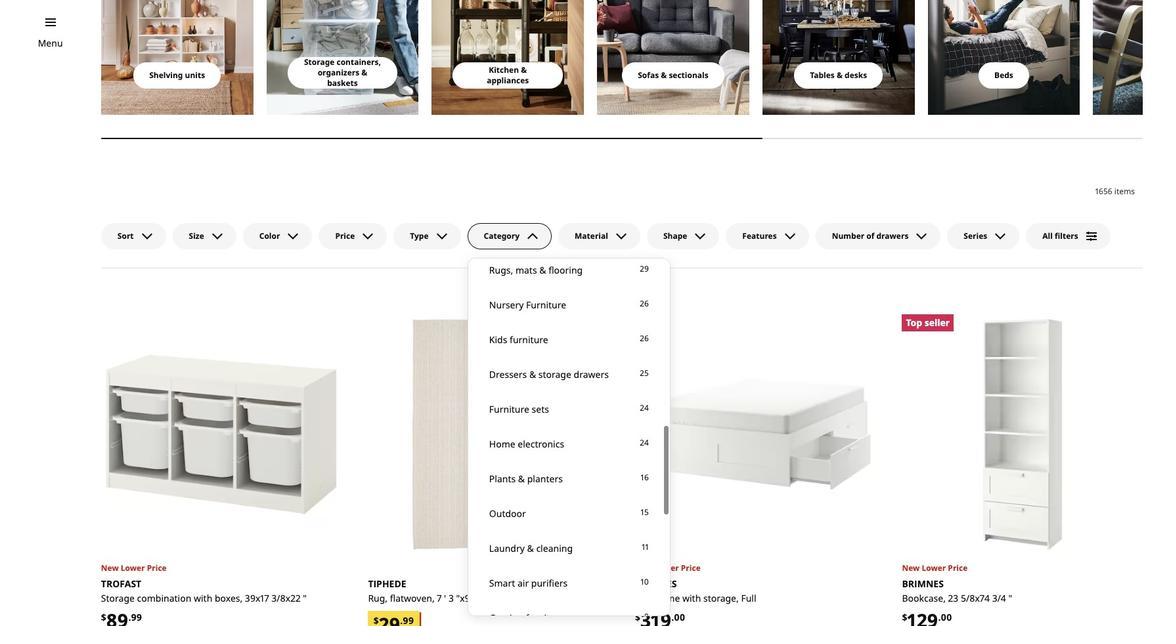 Task type: locate. For each thing, give the bounding box(es) containing it.
storage inside storage containers, organizers & baskets
[[304, 56, 335, 68]]

1 $ from the left
[[101, 612, 106, 624]]

furniture
[[526, 299, 567, 311], [489, 403, 530, 416]]

scrollbar
[[101, 131, 1143, 146]]

all filters button
[[1027, 223, 1111, 250]]

lower for bed
[[655, 563, 679, 574]]

$ for bed frame with storage, full
[[635, 612, 641, 624]]

" inside new lower price brimnes bookcase, 23 5/8x74 3/4 "
[[1009, 593, 1013, 605]]

0 vertical spatial storage
[[304, 56, 335, 68]]

lower up trofast
[[121, 563, 145, 574]]

drawers right of
[[877, 230, 909, 242]]

new up the bookcase,
[[903, 563, 920, 574]]

new up 10
[[635, 563, 653, 574]]

brimnes inside the new lower price brimnes bed frame with storage, full
[[635, 578, 677, 591]]

26 up 25
[[640, 333, 649, 344]]

2 . 00 from the left
[[939, 612, 952, 624]]

0 horizontal spatial . 00
[[672, 612, 686, 624]]

2 horizontal spatial new
[[903, 563, 920, 574]]

new inside new lower price brimnes bookcase, 23 5/8x74 3/4 "
[[903, 563, 920, 574]]

. 99
[[128, 612, 142, 624]]

brimnes inside new lower price brimnes bookcase, 23 5/8x74 3/4 "
[[903, 578, 944, 591]]

0 vertical spatial 26
[[640, 298, 649, 309]]

1 brimnes from the left
[[635, 578, 677, 591]]

0 horizontal spatial "
[[303, 593, 307, 605]]

& right sofas
[[661, 70, 667, 81]]

1 vertical spatial drawers
[[574, 368, 609, 381]]

lower inside the new lower price brimnes bed frame with storage, full
[[655, 563, 679, 574]]

tiphede
[[368, 578, 407, 591]]

26 down 29
[[640, 298, 649, 309]]

rugs,
[[489, 264, 513, 276]]

drawers right storage
[[574, 368, 609, 381]]

29
[[640, 263, 649, 275]]

0 vertical spatial furniture
[[526, 299, 567, 311]]

1656 items
[[1096, 186, 1136, 197]]

$ left "8"
[[635, 612, 641, 624]]

bed
[[635, 593, 652, 605]]

1 horizontal spatial 00
[[941, 612, 952, 624]]

desks
[[845, 70, 868, 81]]

1 horizontal spatial lower
[[655, 563, 679, 574]]

planters
[[527, 473, 563, 485]]

3
[[449, 593, 454, 605]]

" inside new lower price trofast storage combination with boxes, 39x17 3/8x22 "
[[303, 593, 307, 605]]

" right 2
[[485, 593, 488, 605]]

2 $ from the left
[[635, 612, 641, 624]]

1 with from the left
[[194, 593, 212, 605]]

four transparent storage boxes stacked on each other with various household items packed in them image
[[267, 0, 419, 115]]

gaming furniture
[[489, 612, 565, 625]]

& left the desks on the right
[[837, 70, 843, 81]]

with right frame
[[683, 593, 701, 605]]

1 00 from the left
[[674, 612, 686, 624]]

furniture for kids furniture
[[510, 334, 549, 346]]

type button
[[394, 223, 461, 250]]

3 new from the left
[[903, 563, 920, 574]]

& inside tables & desks button
[[837, 70, 843, 81]]

two white billy bookcases with different sizes of vases and books in it image
[[101, 0, 253, 115]]

sofas & sectionals
[[638, 70, 709, 81]]

& inside kitchen & appliances
[[521, 64, 527, 76]]

1 vertical spatial 26
[[640, 333, 649, 344]]

0 horizontal spatial 00
[[674, 612, 686, 624]]

lower up the bookcase,
[[922, 563, 946, 574]]

24
[[640, 403, 649, 414], [640, 437, 649, 449]]

. for combination
[[128, 612, 131, 624]]

24 down 25
[[640, 403, 649, 414]]

& for tables & desks
[[837, 70, 843, 81]]

25
[[640, 368, 649, 379]]

shelving units list item
[[101, 0, 253, 115]]

24 for furniture sets
[[640, 403, 649, 414]]

"x9
[[456, 593, 470, 605]]

laundry
[[489, 543, 525, 555]]

sets
[[532, 403, 549, 416]]

with left the boxes, on the left bottom of the page
[[194, 593, 212, 605]]

kitchen & appliances
[[487, 64, 529, 86]]

1 vertical spatial 24
[[640, 437, 649, 449]]

1 vertical spatial storage
[[101, 593, 135, 605]]

& right "plants"
[[518, 473, 525, 485]]

tables
[[810, 70, 835, 81]]

' left 2
[[473, 593, 475, 605]]

0 vertical spatial drawers
[[877, 230, 909, 242]]

drawers
[[877, 230, 909, 242], [574, 368, 609, 381]]

3 . from the left
[[939, 612, 941, 624]]

brimnes for bookcase,
[[903, 578, 944, 591]]

shelving
[[149, 70, 183, 81]]

rugs, mats & flooring
[[489, 264, 583, 276]]

1 lower from the left
[[121, 563, 145, 574]]

24 up 16
[[640, 437, 649, 449]]

0 horizontal spatial $
[[101, 612, 106, 624]]

0 vertical spatial furniture
[[510, 334, 549, 346]]

1 . 00 from the left
[[672, 612, 686, 624]]

with
[[194, 593, 212, 605], [683, 593, 701, 605]]

2 horizontal spatial $
[[903, 612, 908, 624]]

1 horizontal spatial storage
[[304, 56, 335, 68]]

2 26 from the top
[[640, 333, 649, 344]]

price inside the new lower price brimnes bed frame with storage, full
[[681, 563, 701, 574]]

& right baskets
[[362, 67, 368, 78]]

1 horizontal spatial '
[[473, 593, 475, 605]]

tables & desks list item
[[763, 0, 915, 115]]

list item
[[1094, 0, 1170, 115]]

0 horizontal spatial '
[[444, 593, 446, 605]]

.
[[128, 612, 131, 624], [672, 612, 674, 624], [939, 612, 941, 624]]

1 horizontal spatial . 00
[[939, 612, 952, 624]]

plants
[[489, 473, 516, 485]]

smart air purifiers
[[489, 577, 568, 590]]

new inside the new lower price brimnes bed frame with storage, full
[[635, 563, 653, 574]]

& for plants & planters
[[518, 473, 525, 485]]

' right 7
[[444, 593, 446, 605]]

a decorated dining table with six black chairs surrounding it and two bookcases in the background image
[[763, 0, 915, 115]]

& left storage
[[530, 368, 536, 381]]

full
[[742, 593, 757, 605]]

2 00 from the left
[[941, 612, 952, 624]]

2 . from the left
[[672, 612, 674, 624]]

furniture right the kids
[[510, 334, 549, 346]]

new inside new lower price trofast storage combination with boxes, 39x17 3/8x22 "
[[101, 563, 119, 574]]

3 lower from the left
[[922, 563, 946, 574]]

beds
[[995, 70, 1014, 81]]

with inside new lower price trofast storage combination with boxes, 39x17 3/8x22 "
[[194, 593, 212, 605]]

1 horizontal spatial "
[[485, 593, 488, 605]]

00 for frame
[[674, 612, 686, 624]]

lower
[[121, 563, 145, 574], [655, 563, 679, 574], [922, 563, 946, 574]]

& right kitchen
[[521, 64, 527, 76]]

& inside sofas & sectionals button
[[661, 70, 667, 81]]

storage inside new lower price trofast storage combination with boxes, 39x17 3/8x22 "
[[101, 593, 135, 605]]

. down the bookcase,
[[939, 612, 941, 624]]

2 24 from the top
[[640, 437, 649, 449]]

2 new from the left
[[635, 563, 653, 574]]

1 horizontal spatial with
[[683, 593, 701, 605]]

" right 3/4
[[1009, 593, 1013, 605]]

beds list item
[[928, 0, 1081, 115]]

a poang gray chair next to a side table with a coffee and glasses on it image
[[1094, 0, 1170, 115]]

series button
[[948, 223, 1020, 250]]

1 24 from the top
[[640, 403, 649, 414]]

0 horizontal spatial .
[[128, 612, 131, 624]]

& for kitchen & appliances
[[521, 64, 527, 76]]

lower up frame
[[655, 563, 679, 574]]

new up trofast
[[101, 563, 119, 574]]

. down trofast
[[128, 612, 131, 624]]

0 horizontal spatial lower
[[121, 563, 145, 574]]

00 down frame
[[674, 612, 686, 624]]

baskets
[[327, 77, 358, 89]]

kitchen & appliances list item
[[432, 0, 584, 115]]

drawers inside popup button
[[877, 230, 909, 242]]

storage
[[539, 368, 572, 381]]

24 for home electronics
[[640, 437, 649, 449]]

2 " from the left
[[485, 593, 488, 605]]

purifiers
[[532, 577, 568, 590]]

0 horizontal spatial storage
[[101, 593, 135, 605]]

lower inside new lower price brimnes bookcase, 23 5/8x74 3/4 "
[[922, 563, 946, 574]]

00 for 23
[[941, 612, 952, 624]]

storage containers, organizers & baskets
[[304, 56, 381, 89]]

3 $ from the left
[[903, 612, 908, 624]]

2 ' from the left
[[473, 593, 475, 605]]

$ down the bookcase,
[[903, 612, 908, 624]]

. 00 down frame
[[672, 612, 686, 624]]

1 26 from the top
[[640, 298, 649, 309]]

storage
[[304, 56, 335, 68], [101, 593, 135, 605]]

sort
[[118, 230, 134, 242]]

top seller
[[906, 316, 950, 329]]

category
[[484, 230, 520, 242]]

lower inside new lower price trofast storage combination with boxes, 39x17 3/8x22 "
[[121, 563, 145, 574]]

containers,
[[337, 56, 381, 68]]

. 00 for frame
[[672, 612, 686, 624]]

furniture down the purifiers
[[526, 612, 565, 625]]

price inside new lower price trofast storage combination with boxes, 39x17 3/8x22 "
[[147, 563, 167, 574]]

2 horizontal spatial lower
[[922, 563, 946, 574]]

& for sofas & sectionals
[[661, 70, 667, 81]]

26 for nursery furniture
[[640, 298, 649, 309]]

1 horizontal spatial $
[[635, 612, 641, 624]]

brimnes up frame
[[635, 578, 677, 591]]

brimnes
[[635, 578, 677, 591], [903, 578, 944, 591]]

kitchen
[[489, 64, 519, 76]]

1 horizontal spatial drawers
[[877, 230, 909, 242]]

new for storage
[[101, 563, 119, 574]]

1 . from the left
[[128, 612, 131, 624]]

00
[[674, 612, 686, 624], [941, 612, 952, 624]]

0 horizontal spatial new
[[101, 563, 119, 574]]

23
[[949, 593, 959, 605]]

0 horizontal spatial with
[[194, 593, 212, 605]]

seller
[[925, 316, 950, 329]]

& right laundry
[[527, 543, 534, 555]]

2 with from the left
[[683, 593, 701, 605]]

0 horizontal spatial brimnes
[[635, 578, 677, 591]]

furniture down the rugs, mats & flooring
[[526, 299, 567, 311]]

. 00 down 23
[[939, 612, 952, 624]]

0 horizontal spatial drawers
[[574, 368, 609, 381]]

tiphede rug, flatwoven, 7 ' 3 "x9 ' 2 "
[[368, 578, 488, 605]]

brimnes up the bookcase,
[[903, 578, 944, 591]]

smart
[[489, 577, 515, 590]]

tables & desks button
[[795, 62, 883, 89]]

tables & desks
[[810, 70, 868, 81]]

sort button
[[101, 223, 166, 250]]

2 horizontal spatial "
[[1009, 593, 1013, 605]]

nursery
[[489, 299, 524, 311]]

lower for bookcase,
[[922, 563, 946, 574]]

1 vertical spatial furniture
[[526, 612, 565, 625]]

. 00
[[672, 612, 686, 624], [939, 612, 952, 624]]

" right 3/8x22
[[303, 593, 307, 605]]

all
[[1043, 230, 1053, 242]]

00 down 23
[[941, 612, 952, 624]]

menu button
[[38, 36, 63, 51]]

$
[[101, 612, 106, 624], [635, 612, 641, 624], [903, 612, 908, 624]]

. for 23
[[939, 612, 941, 624]]

2 lower from the left
[[655, 563, 679, 574]]

2 horizontal spatial .
[[939, 612, 941, 624]]

1 horizontal spatial brimnes
[[903, 578, 944, 591]]

1 horizontal spatial new
[[635, 563, 653, 574]]

3 " from the left
[[1009, 593, 1013, 605]]

1 horizontal spatial .
[[672, 612, 674, 624]]

. down frame
[[672, 612, 674, 624]]

1 new from the left
[[101, 563, 119, 574]]

16
[[641, 472, 649, 483]]

1 " from the left
[[303, 593, 307, 605]]

price inside new lower price brimnes bookcase, 23 5/8x74 3/4 "
[[948, 563, 968, 574]]

8
[[644, 612, 649, 623]]

99
[[131, 612, 142, 624]]

$ left . 99
[[101, 612, 106, 624]]

furniture for gaming furniture
[[526, 612, 565, 625]]

0 vertical spatial 24
[[640, 403, 649, 414]]

furniture left sets
[[489, 403, 530, 416]]

2 brimnes from the left
[[903, 578, 944, 591]]

with inside the new lower price brimnes bed frame with storage, full
[[683, 593, 701, 605]]



Task type: describe. For each thing, give the bounding box(es) containing it.
price for bed frame with storage, full
[[681, 563, 701, 574]]

& inside storage containers, organizers & baskets
[[362, 67, 368, 78]]

5/8x74
[[961, 593, 990, 605]]

1656
[[1096, 186, 1113, 197]]

shape
[[664, 230, 688, 242]]

size button
[[173, 223, 236, 250]]

frame
[[655, 593, 680, 605]]

storage,
[[704, 593, 739, 605]]

1 vertical spatial furniture
[[489, 403, 530, 416]]

filters
[[1055, 230, 1079, 242]]

$ for bookcase, 23 5/8x74 3/4 "
[[903, 612, 908, 624]]

bookcase,
[[903, 593, 946, 605]]

15
[[641, 507, 649, 518]]

dressers & storage drawers
[[489, 368, 609, 381]]

rug,
[[368, 593, 388, 605]]

appliances
[[487, 75, 529, 86]]

features button
[[726, 223, 809, 250]]

& for dressers & storage drawers
[[530, 368, 536, 381]]

& right mats
[[540, 264, 546, 276]]

new lower price trofast storage combination with boxes, 39x17 3/8x22 "
[[101, 563, 307, 605]]

material
[[575, 230, 608, 242]]

sectionals
[[669, 70, 709, 81]]

electronics
[[518, 438, 565, 451]]

3/8x22
[[272, 593, 301, 605]]

new lower price brimnes bookcase, 23 5/8x74 3/4 "
[[903, 563, 1013, 605]]

number of drawers button
[[816, 223, 941, 250]]

of
[[867, 230, 875, 242]]

menu
[[38, 37, 63, 49]]

nursery furniture
[[489, 299, 567, 311]]

units
[[185, 70, 205, 81]]

mats
[[516, 264, 537, 276]]

beds button
[[979, 62, 1030, 89]]

sofas & sectionals button
[[622, 62, 725, 89]]

2
[[477, 593, 482, 605]]

11
[[642, 542, 649, 553]]

boxes,
[[215, 593, 243, 605]]

new for bookcase,
[[903, 563, 920, 574]]

sofas
[[638, 70, 659, 81]]

shape button
[[647, 223, 720, 250]]

flatwoven,
[[390, 593, 435, 605]]

number of drawers
[[832, 230, 909, 242]]

organizers
[[318, 67, 360, 78]]

combination
[[137, 593, 191, 605]]

price for bookcase, 23 5/8x74 3/4 "
[[948, 563, 968, 574]]

sofas & sectionals list item
[[597, 0, 750, 115]]

26 for kids furniture
[[640, 333, 649, 344]]

home
[[489, 438, 516, 451]]

" inside tiphede rug, flatwoven, 7 ' 3 "x9 ' 2 "
[[485, 593, 488, 605]]

a person relaxing on a bed with storage and writing in a book image
[[928, 0, 1081, 115]]

cleaning
[[536, 543, 573, 555]]

dressers
[[489, 368, 527, 381]]

kids
[[489, 334, 508, 346]]

color
[[259, 230, 280, 242]]

. 00 for 23
[[939, 612, 952, 624]]

laundry & cleaning
[[489, 543, 573, 555]]

with for boxes,
[[194, 593, 212, 605]]

color button
[[243, 223, 312, 250]]

with for storage,
[[683, 593, 701, 605]]

kitchen & appliances button
[[453, 62, 563, 89]]

new for bed
[[635, 563, 653, 574]]

two black carts next to each other with kitchen items and spices organized on them image
[[432, 0, 584, 115]]

outdoor
[[489, 508, 526, 520]]

1 ' from the left
[[444, 593, 446, 605]]

39x17
[[245, 593, 269, 605]]

$ for storage combination with boxes, 39x17 3/8x22 "
[[101, 612, 106, 624]]

& for laundry & cleaning
[[527, 543, 534, 555]]

gaming
[[489, 612, 524, 625]]

3/4
[[993, 593, 1007, 605]]

size
[[189, 230, 204, 242]]

. for frame
[[672, 612, 674, 624]]

features
[[743, 230, 777, 242]]

material button
[[559, 223, 641, 250]]

price for storage combination with boxes, 39x17 3/8x22 "
[[147, 563, 167, 574]]

lower for storage
[[121, 563, 145, 574]]

kids furniture
[[489, 334, 549, 346]]

new lower price brimnes bed frame with storage, full
[[635, 563, 757, 605]]

trofast
[[101, 578, 141, 591]]

brimnes for bed
[[635, 578, 677, 591]]

storage containers, organizers & baskets list item
[[267, 0, 419, 115]]

price inside popup button
[[335, 230, 355, 242]]

shelving units
[[149, 70, 205, 81]]

category button
[[468, 223, 552, 250]]

7
[[437, 593, 442, 605]]

storage containers, organizers & baskets button
[[288, 56, 398, 89]]

type
[[410, 230, 429, 242]]

flooring
[[549, 264, 583, 276]]

shelving units button
[[134, 62, 221, 89]]

number
[[832, 230, 865, 242]]

air
[[518, 577, 529, 590]]

a gray sofa against a light gray wall and a birch coffee table in front of it image
[[597, 0, 750, 115]]

all filters
[[1043, 230, 1079, 242]]

price button
[[319, 223, 387, 250]]

top
[[906, 316, 923, 329]]

home electronics
[[489, 438, 565, 451]]



Task type: vqa. For each thing, say whether or not it's contained in the screenshot.
5
no



